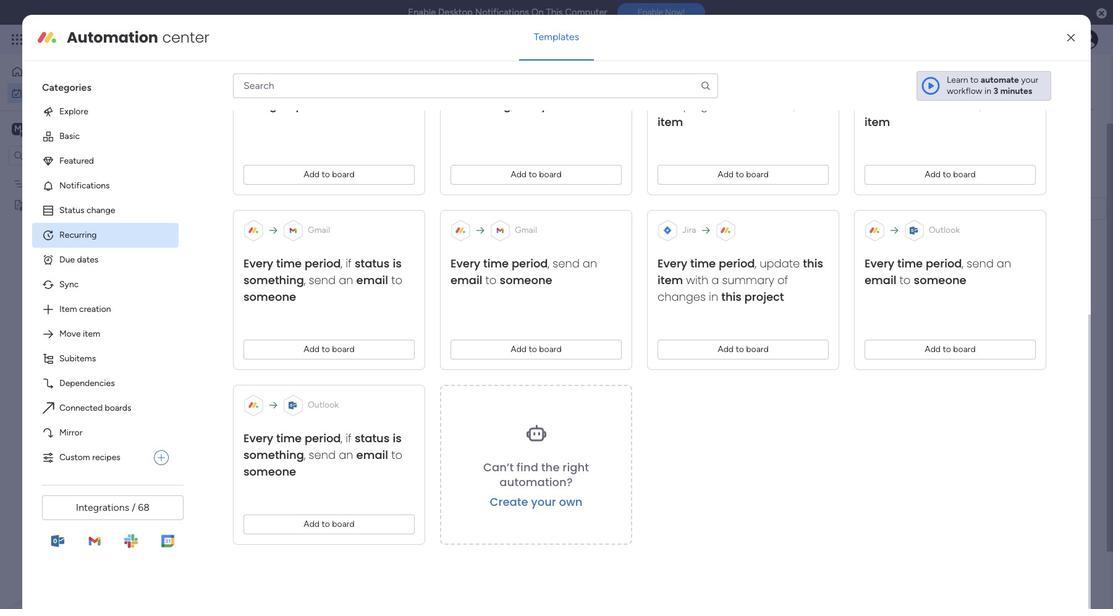 Task type: locate. For each thing, give the bounding box(es) containing it.
1 horizontal spatial notifications
[[475, 7, 529, 18]]

3 minutes
[[994, 86, 1032, 96]]

in
[[985, 86, 991, 96], [709, 289, 718, 305]]

date
[[265, 423, 292, 439]]

1 horizontal spatial plan
[[693, 205, 710, 215]]

2 account from the left
[[934, 98, 980, 113]]

0 horizontal spatial account
[[747, 98, 794, 113]]

1 horizontal spatial work
[[100, 32, 122, 46]]

items up next week / 0 items
[[282, 294, 303, 304]]

item
[[658, 114, 683, 130], [865, 114, 890, 130], [285, 182, 302, 193], [658, 272, 683, 288], [83, 329, 100, 339]]

a
[[385, 81, 392, 96], [711, 272, 719, 288], [255, 423, 263, 439]]

1 vertical spatial something
[[244, 272, 304, 288]]

item down ad- on the right top of the page
[[865, 114, 890, 130]]

status up 'working on it'
[[965, 178, 990, 189]]

a left date at the bottom of the page
[[255, 423, 263, 439]]

a inside , create a new
[[385, 81, 392, 96]]

basic
[[59, 131, 80, 141]]

1 status from the top
[[355, 256, 390, 271]]

week down today / 0 items
[[234, 290, 263, 305]]

2 every time period , send an email to someone from the left
[[865, 256, 1011, 288]]

management
[[125, 32, 192, 46]]

0 horizontal spatial my
[[27, 87, 39, 98]]

1 gmail from the left
[[308, 225, 330, 235]]

0 horizontal spatial from
[[718, 98, 744, 113]]

enable inside button
[[638, 8, 663, 17]]

0 horizontal spatial gmail
[[308, 225, 330, 235]]

1 vertical spatial marketing
[[653, 205, 691, 215]]

1 is from the top
[[393, 256, 402, 271]]

0 vertical spatial something
[[451, 98, 511, 113]]

marketing plan up 'notes'
[[29, 178, 86, 189]]

outlook up without a date / 0 items
[[308, 400, 339, 410]]

work up explore
[[41, 87, 60, 98]]

from
[[718, 98, 744, 113], [904, 98, 930, 113]]

items inside next week / 0 items
[[284, 338, 305, 349]]

nov 9
[[880, 204, 901, 214]]

board
[[332, 169, 355, 180], [539, 169, 562, 180], [746, 169, 769, 180], [953, 169, 976, 180], [332, 344, 355, 355], [539, 344, 562, 355], [746, 344, 769, 355], [953, 344, 976, 355], [332, 519, 355, 530]]

with
[[686, 272, 708, 288]]

1 vertical spatial work
[[41, 87, 60, 98]]

1 every time period , if status is something , send an email to someone from the top
[[244, 256, 402, 305]]

learn to automate
[[947, 75, 1019, 85]]

sync inside ', sync each campaign from'
[[760, 81, 785, 96]]

your
[[1021, 75, 1038, 85], [531, 494, 556, 509]]

1 horizontal spatial outlook
[[929, 225, 960, 235]]

1 vertical spatial a
[[711, 272, 719, 288]]

0 vertical spatial this
[[803, 256, 823, 271]]

customize button
[[394, 124, 461, 143]]

marketing up jira
[[653, 205, 691, 215]]

my for my work
[[27, 87, 39, 98]]

item right 1
[[285, 182, 302, 193]]

marketing inside list box
[[29, 178, 68, 189]]

1 vertical spatial this
[[721, 289, 742, 305]]

items inside without a date / 0 items
[[311, 427, 332, 438]]

0 vertical spatial marketing plan
[[29, 178, 86, 189]]

this right update
[[803, 256, 823, 271]]

center
[[162, 27, 209, 48]]

private board image
[[13, 199, 25, 210]]

1 horizontal spatial dates
[[235, 179, 267, 194]]

my inside button
[[27, 87, 39, 98]]

1 vertical spatial status
[[59, 205, 84, 216]]

2 vertical spatial if
[[346, 431, 352, 446]]

explore option
[[32, 99, 179, 124]]

0 vertical spatial marketing
[[29, 178, 68, 189]]

account , to an item
[[658, 98, 827, 130], [865, 98, 1013, 130]]

1 vertical spatial notifications
[[59, 180, 110, 191]]

0 horizontal spatial each
[[788, 81, 816, 96]]

is for outlook
[[393, 431, 402, 446]]

0 up next week / 0 items
[[274, 294, 280, 304]]

send
[[553, 256, 580, 271], [967, 256, 994, 271], [309, 272, 336, 288], [309, 447, 336, 463]]

gmail for , send an
[[515, 225, 537, 235]]

1 each from the left
[[788, 81, 816, 96]]

1 vertical spatial outlook
[[308, 400, 339, 410]]

every time period , send an email to someone for gmail
[[451, 256, 597, 288]]

new
[[244, 98, 266, 113]]

marketing up 'notes'
[[29, 178, 68, 189]]

a right with
[[711, 272, 719, 288]]

desktop
[[438, 7, 473, 18]]

items up the this week / 0 items
[[262, 249, 284, 260]]

2 status from the top
[[355, 431, 390, 446]]

marketing plan
[[29, 178, 86, 189], [653, 205, 710, 215]]

someone inside , if something , notify someone
[[551, 98, 603, 113]]

notifications up status change
[[59, 180, 110, 191]]

0 vertical spatial status
[[965, 178, 990, 189]]

past
[[208, 179, 233, 194]]

0 horizontal spatial dates
[[77, 255, 98, 265]]

items down the this week / 0 items
[[284, 338, 305, 349]]

1 horizontal spatial from
[[904, 98, 930, 113]]

summary
[[722, 272, 774, 288]]

1 from from the left
[[718, 98, 744, 113]]

dates right due
[[77, 255, 98, 265]]

home image
[[11, 66, 23, 78]]

0 inside next week / 0 items
[[276, 338, 282, 349]]

a right the create
[[385, 81, 392, 96]]

this
[[803, 256, 823, 271], [721, 289, 742, 305]]

1 horizontal spatial account , to an item
[[865, 98, 1013, 130]]

status for status change
[[59, 205, 84, 216]]

your up minutes
[[1021, 75, 1038, 85]]

my for my work
[[185, 72, 214, 100]]

work inside my work button
[[41, 87, 60, 98]]

workspace image
[[12, 122, 24, 136]]

item
[[59, 304, 77, 315]]

1 horizontal spatial each
[[995, 81, 1023, 96]]

a inside with a summary of changes in
[[711, 272, 719, 288]]

1 horizontal spatial sync
[[967, 81, 992, 96]]

workflow
[[947, 86, 982, 96]]

1 vertical spatial status
[[355, 431, 390, 446]]

my
[[185, 72, 214, 100], [27, 87, 39, 98]]

every time period , send an email to someone for outlook
[[865, 256, 1011, 288]]

0 vertical spatial notifications
[[475, 7, 529, 18]]

0 horizontal spatial your
[[531, 494, 556, 509]]

0 vertical spatial work
[[100, 32, 122, 46]]

0 vertical spatial in
[[985, 86, 991, 96]]

enable left desktop
[[408, 7, 436, 18]]

item right move
[[83, 329, 100, 339]]

2 vertical spatial something
[[244, 447, 304, 463]]

something for gmail
[[244, 272, 304, 288]]

0 horizontal spatial status
[[59, 205, 84, 216]]

from right campaign
[[718, 98, 744, 113]]

move item option
[[32, 322, 179, 347]]

dates for past
[[235, 179, 267, 194]]

this for this week
[[556, 205, 571, 214]]

time
[[276, 256, 302, 271], [483, 256, 509, 271], [690, 256, 716, 271], [897, 256, 923, 271], [276, 431, 302, 446]]

if for gmail
[[346, 256, 352, 271]]

0 horizontal spatial marketing
[[29, 178, 68, 189]]

my left work
[[185, 72, 214, 100]]

list box containing marketing plan
[[0, 171, 158, 382]]

due dates
[[59, 255, 98, 265]]

plan inside list box
[[70, 178, 86, 189]]

0 horizontal spatial plan
[[70, 178, 86, 189]]

1 horizontal spatial gmail
[[515, 225, 537, 235]]

marketing plan up jira
[[653, 205, 710, 215]]

something left notify
[[451, 98, 511, 113]]

integrations / 68
[[76, 502, 150, 514]]

account
[[747, 98, 794, 113], [934, 98, 980, 113]]

add
[[304, 169, 320, 180], [511, 169, 527, 180], [718, 169, 734, 180], [925, 169, 941, 180], [304, 344, 320, 355], [511, 344, 527, 355], [718, 344, 734, 355], [925, 344, 941, 355], [304, 519, 320, 530]]

1 horizontal spatial every time period , send an email to someone
[[865, 256, 1011, 288]]

1 vertical spatial this
[[556, 205, 571, 214]]

add to board button
[[244, 165, 415, 185], [451, 165, 622, 185], [658, 165, 829, 185], [865, 165, 1036, 185], [244, 340, 415, 360], [451, 340, 622, 360], [658, 340, 829, 360], [865, 340, 1036, 360], [244, 515, 415, 535]]

working
[[951, 204, 983, 214]]

1 vertical spatial plan
[[693, 205, 710, 215]]

account for set
[[934, 98, 980, 113]]

1 horizontal spatial your
[[1021, 75, 1038, 85]]

1 horizontal spatial my
[[185, 72, 214, 100]]

0 horizontal spatial this
[[721, 289, 742, 305]]

every
[[244, 256, 273, 271], [451, 256, 480, 271], [658, 256, 687, 271], [865, 256, 894, 271], [244, 431, 273, 446]]

items right date at the bottom of the page
[[311, 427, 332, 438]]

items inside the this week / 0 items
[[282, 294, 303, 304]]

is for gmail
[[393, 256, 402, 271]]

main workspace
[[28, 123, 101, 134]]

status up 'recurring'
[[59, 205, 84, 216]]

my left categories
[[27, 87, 39, 98]]

your inside your workflow in
[[1021, 75, 1038, 85]]

account , to an item down workflow
[[865, 98, 1013, 130]]

1 account , to an item from the left
[[658, 98, 827, 130]]

gmail for , if
[[308, 225, 330, 235]]

None search field
[[233, 73, 718, 98], [182, 124, 299, 143], [233, 73, 718, 98]]

lottie animation image
[[0, 485, 158, 609]]

every time period , if status is something , send an email to someone for gmail
[[244, 256, 402, 305]]

status for gmail
[[355, 256, 390, 271]]

work right monday
[[100, 32, 122, 46]]

0 horizontal spatial in
[[709, 289, 718, 305]]

item creation
[[59, 304, 111, 315]]

2 account , to an item from the left
[[865, 98, 1013, 130]]

from right set
[[904, 98, 930, 113]]

1 vertical spatial dates
[[77, 255, 98, 265]]

0 horizontal spatial sync
[[760, 81, 785, 96]]

if for outlook
[[346, 431, 352, 446]]

each inside the , sync each ad-set from
[[995, 81, 1023, 96]]

something up the this week / 0 items
[[244, 272, 304, 288]]

0 right today
[[255, 249, 260, 260]]

0 horizontal spatial work
[[41, 87, 60, 98]]

enable desktop notifications on this computer
[[408, 7, 607, 18]]

on
[[531, 7, 544, 18]]

Filter dashboard by text search field
[[182, 124, 299, 143]]

something down without a date / 0 items
[[244, 447, 304, 463]]

2 from from the left
[[904, 98, 930, 113]]

0 vertical spatial status
[[355, 256, 390, 271]]

2 vertical spatial a
[[255, 423, 263, 439]]

account , to an item down search image
[[658, 98, 827, 130]]

week down group
[[573, 205, 592, 214]]

0 right date at the bottom of the page
[[303, 427, 309, 438]]

in left 3
[[985, 86, 991, 96]]

create your own link
[[490, 494, 582, 509]]

dependencies option
[[32, 371, 179, 396]]

2 vertical spatial this
[[208, 290, 231, 305]]

plan up jira
[[693, 205, 710, 215]]

0 horizontal spatial every time period , send an email to someone
[[451, 256, 597, 288]]

featured
[[59, 156, 94, 166]]

later / 0 items
[[208, 379, 277, 394]]

work
[[100, 32, 122, 46], [41, 87, 60, 98]]

item down campaign
[[658, 114, 683, 130]]

select product image
[[11, 33, 23, 46]]

plan down featured
[[70, 178, 86, 189]]

1 horizontal spatial a
[[385, 81, 392, 96]]

sync inside the , sync each ad-set from
[[967, 81, 992, 96]]

can't
[[483, 459, 514, 475]]

/ left 68
[[132, 502, 136, 514]]

week for this week /
[[234, 290, 263, 305]]

search image
[[700, 80, 711, 91]]

status inside 'option'
[[59, 205, 84, 216]]

0 vertical spatial every time period , if status is something , send an email to someone
[[244, 256, 402, 305]]

2 gmail from the left
[[515, 225, 537, 235]]

1 horizontal spatial enable
[[638, 8, 663, 17]]

templates button
[[519, 22, 594, 52]]

Search in workspace field
[[26, 148, 103, 163]]

basic option
[[32, 124, 179, 149]]

0 vertical spatial dates
[[235, 179, 267, 194]]

mirror
[[59, 428, 82, 438]]

week for next week /
[[236, 334, 265, 350]]

0 vertical spatial plan
[[70, 178, 86, 189]]

notifications left on
[[475, 7, 529, 18]]

0 right 'later'
[[248, 383, 253, 393]]

this week
[[556, 205, 592, 214]]

0 horizontal spatial a
[[255, 423, 263, 439]]

0 vertical spatial is
[[393, 256, 402, 271]]

1
[[279, 182, 283, 193]]

0 horizontal spatial enable
[[408, 7, 436, 18]]

2 every time period , if status is something , send an email to someone from the top
[[244, 431, 402, 480]]

automation?
[[500, 474, 573, 490]]

the
[[541, 459, 560, 475]]

something
[[451, 98, 511, 113], [244, 272, 304, 288], [244, 447, 304, 463]]

1 account from the left
[[747, 98, 794, 113]]

1 sync from the left
[[760, 81, 785, 96]]

2 is from the top
[[393, 431, 402, 446]]

this down summary
[[721, 289, 742, 305]]

0 inside the this week / 0 items
[[274, 294, 280, 304]]

1 vertical spatial your
[[531, 494, 556, 509]]

notifications inside "option"
[[59, 180, 110, 191]]

every time period , if status is something , send an email to someone
[[244, 256, 402, 305], [244, 431, 402, 480]]

recipes
[[92, 452, 120, 463]]

0 horizontal spatial marketing plan
[[29, 178, 86, 189]]

enable left now!
[[638, 8, 663, 17]]

2 sync from the left
[[967, 81, 992, 96]]

past dates / 1 item
[[208, 179, 302, 194]]

week right "next"
[[236, 334, 265, 350]]

0 horizontal spatial account , to an item
[[658, 98, 827, 130]]

this inside this item
[[803, 256, 823, 271]]

an
[[813, 98, 827, 113], [999, 98, 1013, 113], [583, 256, 597, 271], [997, 256, 1011, 271], [339, 272, 353, 288], [339, 447, 353, 463]]

account , to an item for from
[[658, 98, 827, 130]]

v2 overdue deadline image
[[852, 203, 862, 215]]

if
[[553, 81, 559, 96], [346, 256, 352, 271], [346, 431, 352, 446]]

0 horizontal spatial outlook
[[308, 400, 339, 410]]

if inside , if something , notify someone
[[553, 81, 559, 96]]

0 horizontal spatial notifications
[[59, 180, 110, 191]]

1 vertical spatial if
[[346, 256, 352, 271]]

every time period , if status is something , send an email to someone for outlook
[[244, 431, 402, 480]]

1 horizontal spatial marketing plan
[[653, 205, 710, 215]]

dates left 1
[[235, 179, 267, 194]]

each inside ', sync each campaign from'
[[788, 81, 816, 96]]

1 horizontal spatial status
[[965, 178, 990, 189]]

1 horizontal spatial in
[[985, 86, 991, 96]]

/ right today
[[246, 245, 252, 261]]

custom
[[59, 452, 90, 463]]

1 vertical spatial is
[[393, 431, 402, 446]]

subitems
[[59, 353, 96, 364]]

today
[[208, 245, 243, 261]]

dependencies
[[59, 378, 115, 389]]

enable for enable desktop notifications on this computer
[[408, 7, 436, 18]]

0 vertical spatial your
[[1021, 75, 1038, 85]]

dates inside option
[[77, 255, 98, 265]]

2 vertical spatial week
[[236, 334, 265, 350]]

list box
[[0, 171, 158, 382]]

in right "changes"
[[709, 289, 718, 305]]

account , to an item for set
[[865, 98, 1013, 130]]

item up "changes"
[[658, 272, 683, 288]]

items up without a date / 0 items
[[255, 383, 277, 393]]

2 horizontal spatial a
[[711, 272, 719, 288]]

it
[[997, 204, 1002, 214]]

1 horizontal spatial account
[[934, 98, 980, 113]]

categories heading
[[32, 71, 179, 99]]

this
[[546, 7, 563, 18], [556, 205, 571, 214], [208, 290, 231, 305]]

1 vertical spatial every time period , if status is something , send an email to someone
[[244, 431, 402, 480]]

0
[[255, 249, 260, 260], [274, 294, 280, 304], [276, 338, 282, 349], [248, 383, 253, 393], [303, 427, 309, 438]]

each
[[788, 81, 816, 96], [995, 81, 1023, 96]]

item creation option
[[32, 297, 179, 322]]

sync for , sync each ad-set from
[[967, 81, 992, 96]]

/ down the this week / 0 items
[[268, 334, 273, 350]]

item inside past dates / 1 item
[[285, 182, 302, 193]]

outlook for , if
[[308, 400, 339, 410]]

0 vertical spatial if
[[553, 81, 559, 96]]

is
[[393, 256, 402, 271], [393, 431, 402, 446]]

1 every time period , send an email to someone from the left
[[451, 256, 597, 288]]

outlook down the working
[[929, 225, 960, 235]]

1 horizontal spatial this
[[803, 256, 823, 271]]

0 down the this week / 0 items
[[276, 338, 282, 349]]

marketing plan inside list box
[[29, 178, 86, 189]]

each for , sync each campaign from
[[788, 81, 816, 96]]

option
[[0, 172, 158, 175]]

outlook
[[929, 225, 960, 235], [308, 400, 339, 410]]

every time period , send an email to someone
[[451, 256, 597, 288], [865, 256, 1011, 288]]

/ inside the integrations / 68 button
[[132, 502, 136, 514]]

your down 'automation?'
[[531, 494, 556, 509]]

integrations
[[76, 502, 129, 514]]

, inside ', sync each campaign from'
[[755, 81, 757, 96]]

items inside today / 0 items
[[262, 249, 284, 260]]

1 vertical spatial in
[[709, 289, 718, 305]]

2 each from the left
[[995, 81, 1023, 96]]

add to board
[[304, 169, 355, 180], [511, 169, 562, 180], [718, 169, 769, 180], [925, 169, 976, 180], [304, 344, 355, 355], [511, 344, 562, 355], [718, 344, 769, 355], [925, 344, 976, 355], [304, 519, 355, 530]]

0 vertical spatial outlook
[[929, 225, 960, 235]]

1 vertical spatial week
[[234, 290, 263, 305]]

item inside 'move item' option
[[83, 329, 100, 339]]

own
[[559, 494, 582, 509]]

set
[[885, 98, 901, 113]]

0 vertical spatial a
[[385, 81, 392, 96]]



Task type: vqa. For each thing, say whether or not it's contained in the screenshot.
track within Gantt Plan, track and present your projects visually using the Gantt chart
no



Task type: describe. For each thing, give the bounding box(es) containing it.
boards
[[105, 403, 131, 413]]

sync
[[59, 279, 79, 290]]

custom recipes option
[[32, 446, 149, 470]]

find
[[517, 459, 538, 475]]

work for monday
[[100, 32, 122, 46]]

, if something , notify someone
[[451, 81, 603, 113]]

jira
[[682, 225, 696, 235]]

outlook for , send an
[[929, 225, 960, 235]]

recurring option
[[32, 223, 179, 248]]

/ right date at the bottom of the page
[[294, 423, 300, 439]]

computer
[[565, 7, 607, 18]]

, create a new
[[244, 81, 392, 113]]

a for without a date / 0 items
[[255, 423, 263, 439]]

now!
[[665, 8, 685, 17]]

work for my
[[41, 87, 60, 98]]

move item
[[59, 329, 100, 339]]

group
[[270, 98, 303, 113]]

group
[[576, 178, 600, 189]]

later
[[208, 379, 236, 394]]

3
[[994, 86, 998, 96]]

marketing plan link
[[651, 198, 765, 221]]

/ up next week / 0 items
[[265, 290, 271, 305]]

in inside your workflow in
[[985, 86, 991, 96]]

working on it
[[951, 204, 1002, 214]]

, sync each ad-set from
[[865, 81, 1023, 113]]

this week / 0 items
[[208, 290, 303, 305]]

0 inside later / 0 items
[[248, 383, 253, 393]]

automation  center image
[[37, 28, 57, 48]]

due
[[59, 255, 75, 265]]

workspace
[[52, 123, 101, 134]]

/ left 1
[[270, 179, 276, 194]]

creation
[[79, 304, 111, 315]]

update
[[760, 256, 800, 271]]

main
[[28, 123, 50, 134]]

monday
[[55, 32, 97, 46]]

0 vertical spatial this
[[546, 7, 563, 18]]

this for this item
[[803, 256, 823, 271]]

status change
[[59, 205, 115, 216]]

with a summary of changes in
[[658, 272, 788, 305]]

lottie animation element
[[0, 485, 158, 609]]

change
[[87, 205, 115, 216]]

1 horizontal spatial marketing
[[653, 205, 691, 215]]

can't find the right automation? create your own
[[483, 459, 589, 509]]

explore
[[59, 106, 88, 117]]

0 vertical spatial week
[[573, 205, 592, 214]]

this for this project
[[721, 289, 742, 305]]

automation
[[67, 27, 158, 48]]

changes
[[658, 289, 706, 305]]

something inside , if something , notify someone
[[451, 98, 511, 113]]

categories
[[42, 82, 91, 93]]

, inside the , sync each ad-set from
[[962, 81, 964, 96]]

today / 0 items
[[208, 245, 284, 261]]

this item
[[658, 256, 823, 288]]

my work
[[27, 87, 60, 98]]

Search for a column type search field
[[233, 73, 718, 98]]

right
[[563, 459, 589, 475]]

status change option
[[32, 198, 179, 223]]

your inside can't find the right automation? create your own
[[531, 494, 556, 509]]

next week / 0 items
[[208, 334, 305, 350]]

ad-
[[865, 98, 885, 113]]

connected
[[59, 403, 103, 413]]

enable now!
[[638, 8, 685, 17]]

m
[[14, 123, 22, 134]]

customize
[[414, 128, 456, 138]]

create
[[346, 81, 382, 96]]

automation center
[[67, 27, 209, 48]]

categories list box
[[32, 71, 189, 470]]

from inside ', sync each campaign from'
[[718, 98, 744, 113]]

move
[[59, 329, 81, 339]]

notes
[[29, 199, 53, 210]]

sync option
[[32, 272, 179, 297]]

1 vertical spatial marketing plan
[[653, 205, 710, 215]]

, sync each campaign from
[[658, 81, 816, 113]]

custom recipes
[[59, 452, 120, 463]]

from inside the , sync each ad-set from
[[904, 98, 930, 113]]

a for with a summary of changes in
[[711, 272, 719, 288]]

sync for , sync each campaign from
[[760, 81, 785, 96]]

something for outlook
[[244, 447, 304, 463]]

learn
[[947, 75, 968, 85]]

of
[[777, 272, 788, 288]]

connected boards option
[[32, 396, 179, 421]]

monday work management
[[55, 32, 192, 46]]

nov
[[880, 204, 894, 214]]

automate
[[981, 75, 1019, 85]]

campaign
[[658, 98, 715, 113]]

subitems option
[[32, 347, 179, 371]]

0 inside without a date / 0 items
[[303, 427, 309, 438]]

0 inside today / 0 items
[[255, 249, 260, 260]]

dapulse close image
[[1096, 7, 1107, 20]]

items inside later / 0 items
[[255, 383, 277, 393]]

your workflow in
[[947, 75, 1038, 96]]

dates for due
[[77, 255, 98, 265]]

enable for enable now!
[[638, 8, 663, 17]]

this project
[[721, 289, 784, 305]]

due dates option
[[32, 248, 179, 272]]

featured option
[[32, 149, 179, 174]]

status for outlook
[[355, 431, 390, 446]]

notifications option
[[32, 174, 179, 198]]

/ right 'later'
[[239, 379, 245, 394]]

date
[[881, 178, 900, 189]]

next
[[208, 334, 233, 350]]

item inside this item
[[658, 272, 683, 288]]

without
[[208, 423, 252, 439]]

account for from
[[747, 98, 794, 113]]

, inside , create a new
[[341, 81, 342, 96]]

none search field filter dashboard by text
[[182, 124, 299, 143]]

in inside with a summary of changes in
[[709, 289, 718, 305]]

my work button
[[7, 83, 133, 103]]

see plans image
[[205, 32, 216, 47]]

people
[[797, 178, 823, 189]]

work
[[219, 72, 268, 100]]

each for , sync each ad-set from
[[995, 81, 1023, 96]]

templates
[[534, 31, 579, 43]]

create
[[490, 494, 528, 509]]

my work
[[185, 72, 268, 100]]

minutes
[[1000, 86, 1032, 96]]

status for status
[[965, 178, 990, 189]]

kendall parks image
[[1078, 30, 1098, 49]]

connected boards
[[59, 403, 131, 413]]

mirror option
[[32, 421, 179, 446]]

this for this week / 0 items
[[208, 290, 231, 305]]

68
[[138, 502, 150, 514]]

workspace selection element
[[12, 121, 103, 138]]

board
[[697, 178, 720, 189]]

enable now! button
[[617, 3, 705, 22]]



